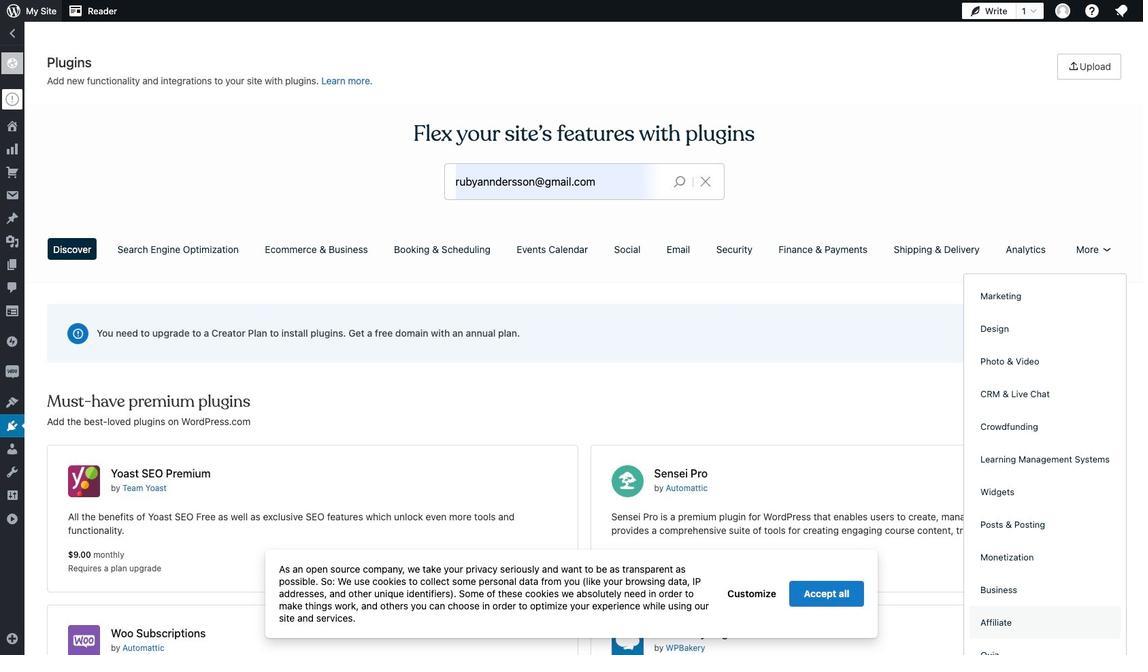 Task type: vqa. For each thing, say whether or not it's contained in the screenshot.
plugin icon
yes



Task type: locate. For each thing, give the bounding box(es) containing it.
group
[[970, 280, 1121, 655]]

help image
[[1084, 3, 1100, 19]]

None search field
[[445, 164, 724, 199]]

main content
[[42, 54, 1126, 655]]

img image
[[5, 335, 19, 348], [5, 365, 19, 379]]

open search image
[[663, 172, 697, 191]]

0 vertical spatial img image
[[5, 335, 19, 348]]

close search image
[[688, 174, 722, 190]]

my profile image
[[1056, 3, 1070, 18]]

plugin icon image
[[68, 465, 100, 497], [611, 465, 643, 497], [68, 625, 100, 655], [611, 625, 643, 655]]

1 img image from the top
[[5, 335, 19, 348]]

1 vertical spatial img image
[[5, 365, 19, 379]]



Task type: describe. For each thing, give the bounding box(es) containing it.
Search search field
[[456, 164, 663, 199]]

2 img image from the top
[[5, 365, 19, 379]]

manage your notifications image
[[1113, 3, 1130, 19]]



